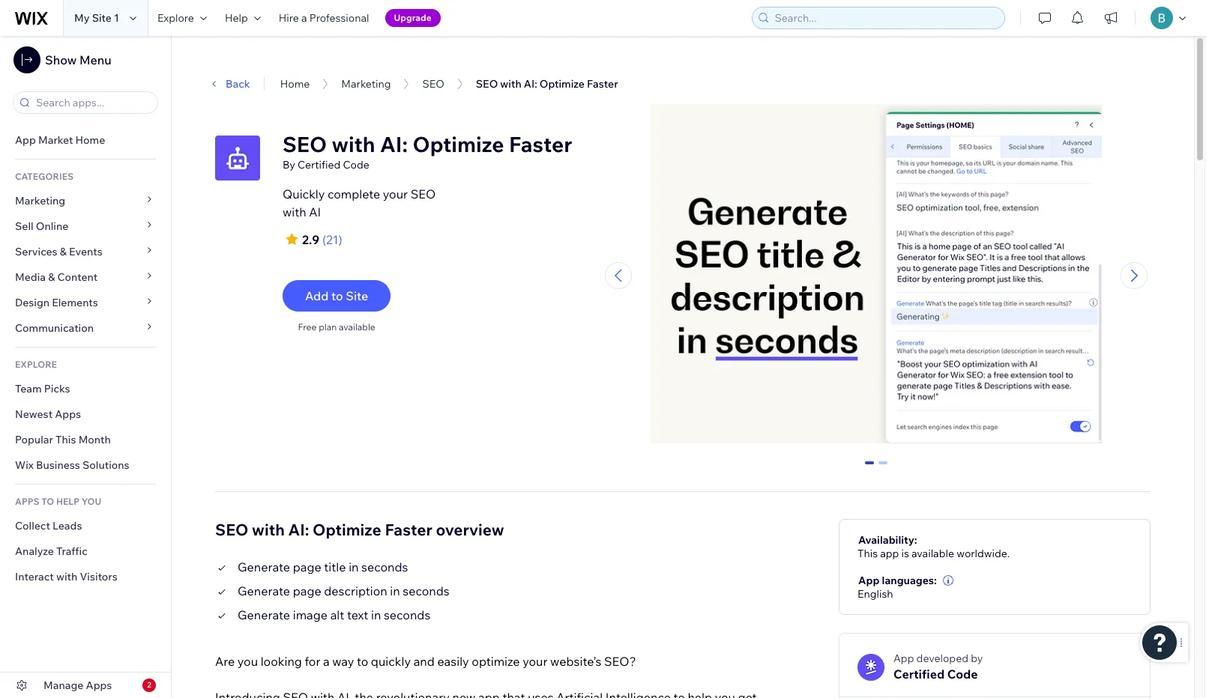 Task type: vqa. For each thing, say whether or not it's contained in the screenshot.
Marketing inside the sidebar element
yes



Task type: locate. For each thing, give the bounding box(es) containing it.
0 vertical spatial this
[[55, 433, 76, 447]]

developed by certified code image
[[858, 654, 885, 681]]

1 horizontal spatial to
[[357, 654, 368, 669]]

1 vertical spatial your
[[523, 654, 548, 669]]

marketing link down certified code
[[341, 77, 391, 91]]

2 vertical spatial ai:
[[288, 520, 309, 539]]

ai: for seo with ai: optimize faster by certified code
[[380, 131, 408, 157]]

show menu button
[[13, 46, 111, 73]]

0 vertical spatial available
[[339, 322, 375, 333]]

certified up home link
[[287, 61, 330, 75]]

1 horizontal spatial your
[[523, 654, 548, 669]]

you
[[82, 496, 101, 507]]

0 vertical spatial generate
[[238, 560, 290, 575]]

services
[[15, 245, 57, 259]]

0 horizontal spatial app
[[478, 690, 500, 699]]

introducing
[[215, 690, 280, 699]]

app left languages:
[[858, 574, 880, 587]]

0 vertical spatial your
[[383, 187, 408, 202]]

optimize for seo with ai: optimize faster
[[540, 77, 585, 91]]

with inside quickly complete your seo with ai
[[283, 205, 306, 220]]

ai: for seo with ai: optimize faster overview
[[288, 520, 309, 539]]

this
[[55, 433, 76, 447], [858, 547, 878, 560]]

1 horizontal spatial site
[[346, 289, 368, 304]]

that
[[503, 690, 525, 699]]

faster inside seo with ai: optimize faster by certified code
[[509, 131, 572, 157]]

2 horizontal spatial optimize
[[540, 77, 585, 91]]

2 page from the top
[[293, 584, 321, 599]]

seconds for generate page description in seconds
[[403, 584, 449, 599]]

0 vertical spatial seconds
[[361, 560, 408, 575]]

faster for seo with ai: optimize faster overview
[[385, 520, 432, 539]]

0 vertical spatial marketing link
[[341, 77, 391, 91]]

0 horizontal spatial optimize
[[313, 520, 381, 539]]

site
[[92, 11, 112, 25], [346, 289, 368, 304]]

faster for seo with ai: optimize faster by certified code
[[509, 131, 572, 157]]

2 horizontal spatial in
[[390, 584, 400, 599]]

interact with visitors
[[15, 570, 118, 584]]

with
[[500, 77, 522, 91], [332, 131, 375, 157], [283, 205, 306, 220], [252, 520, 285, 539], [56, 570, 77, 584], [311, 690, 335, 699]]

1 vertical spatial this
[[858, 547, 878, 560]]

1 vertical spatial app
[[858, 574, 880, 587]]

2 vertical spatial in
[[371, 608, 381, 623]]

0 vertical spatial certified
[[287, 61, 330, 75]]

seo with ai: optimize faster preview 0 image
[[651, 104, 1102, 451]]

generate for generate page title in seconds
[[238, 560, 290, 575]]

available right is
[[912, 547, 954, 560]]

0 horizontal spatial app
[[15, 133, 36, 147]]

1 horizontal spatial a
[[323, 654, 330, 669]]

month
[[78, 433, 111, 447]]

ai: for seo with ai: optimize faster
[[524, 77, 537, 91]]

1 right 0
[[880, 461, 886, 475]]

app inside app developed by certified code
[[894, 652, 914, 665]]

3 generate from the top
[[238, 608, 290, 623]]

collect leads link
[[0, 513, 171, 539]]

in right 'title'
[[349, 560, 359, 575]]

in right description
[[390, 584, 400, 599]]

this inside availability: this app is available worldwide.
[[858, 547, 878, 560]]

home down certified code
[[280, 77, 310, 91]]

you
[[237, 654, 258, 669], [715, 690, 735, 699]]

1 vertical spatial apps
[[86, 679, 112, 693]]

0 horizontal spatial this
[[55, 433, 76, 447]]

0 horizontal spatial marketing link
[[0, 188, 171, 214]]

new
[[452, 690, 476, 699]]

2 vertical spatial faster
[[385, 520, 432, 539]]

2 vertical spatial generate
[[238, 608, 290, 623]]

solutions
[[82, 459, 129, 472]]

media & content
[[15, 271, 98, 284]]

1 vertical spatial available
[[912, 547, 954, 560]]

to
[[331, 289, 343, 304], [357, 654, 368, 669], [674, 690, 685, 699]]

0 horizontal spatial your
[[383, 187, 408, 202]]

team picks
[[15, 382, 70, 396]]

0 vertical spatial 1
[[114, 11, 119, 25]]

1 vertical spatial code
[[343, 158, 369, 172]]

code down professional
[[332, 61, 359, 75]]

1 vertical spatial marketing link
[[0, 188, 171, 214]]

& right media
[[48, 271, 55, 284]]

0 vertical spatial faster
[[587, 77, 618, 91]]

optimize for seo with ai: optimize faster overview
[[313, 520, 381, 539]]

page
[[293, 560, 321, 575], [293, 584, 321, 599]]

0 vertical spatial optimize
[[540, 77, 585, 91]]

hire
[[279, 11, 299, 25]]

show
[[45, 52, 77, 67]]

1 horizontal spatial marketing link
[[341, 77, 391, 91]]

your inside quickly complete your seo with ai
[[383, 187, 408, 202]]

0 horizontal spatial marketing
[[15, 194, 65, 208]]

app market home link
[[0, 127, 171, 153]]

marketing down certified code
[[341, 77, 391, 91]]

team
[[15, 382, 42, 396]]

2 vertical spatial certified
[[894, 667, 945, 682]]

to right the way
[[357, 654, 368, 669]]

1 vertical spatial seconds
[[403, 584, 449, 599]]

you right are
[[237, 654, 258, 669]]

with inside are you looking for a way to quickly and easily optimize your website's seo? introducing seo with ai, the revolutionary new app that uses artificial intelligence to help you ge
[[311, 690, 335, 699]]

2 vertical spatial optimize
[[313, 520, 381, 539]]

intelligence
[[606, 690, 671, 699]]

faster inside button
[[587, 77, 618, 91]]

generate left image
[[238, 608, 290, 623]]

0 horizontal spatial home
[[75, 133, 105, 147]]

this for availability:
[[858, 547, 878, 560]]

1 horizontal spatial app
[[880, 547, 899, 560]]

1 page from the top
[[293, 560, 321, 575]]

a right hire at the left of page
[[301, 11, 307, 25]]

generate down generate page title in seconds
[[238, 584, 290, 599]]

0 vertical spatial app
[[15, 133, 36, 147]]

title
[[324, 560, 346, 575]]

2 vertical spatial code
[[947, 667, 978, 682]]

1 vertical spatial generate
[[238, 584, 290, 599]]

to left help at the right of page
[[674, 690, 685, 699]]

0 horizontal spatial &
[[48, 271, 55, 284]]

hire a professional
[[279, 11, 369, 25]]

your
[[383, 187, 408, 202], [523, 654, 548, 669]]

app inside sidebar element
[[15, 133, 36, 147]]

0 vertical spatial &
[[60, 245, 67, 259]]

ai: inside button
[[524, 77, 537, 91]]

seo for seo with ai: optimize faster by certified code
[[283, 131, 327, 157]]

marketing link up online
[[0, 188, 171, 214]]

1 horizontal spatial this
[[858, 547, 878, 560]]

1 vertical spatial optimize
[[413, 131, 504, 157]]

generate
[[238, 560, 290, 575], [238, 584, 290, 599], [238, 608, 290, 623]]

0 vertical spatial a
[[301, 11, 307, 25]]

by
[[283, 158, 295, 172]]

0 horizontal spatial site
[[92, 11, 112, 25]]

website's
[[550, 654, 601, 669]]

seo inside button
[[476, 77, 498, 91]]

a right for
[[323, 654, 330, 669]]

optimize inside seo with ai: optimize faster by certified code
[[413, 131, 504, 157]]

revolutionary
[[376, 690, 450, 699]]

0 horizontal spatial ai:
[[288, 520, 309, 539]]

1 horizontal spatial 1
[[880, 461, 886, 475]]

with for interact with visitors
[[56, 570, 77, 584]]

1 horizontal spatial home
[[280, 77, 310, 91]]

1 horizontal spatial &
[[60, 245, 67, 259]]

quickly
[[371, 654, 411, 669]]

0 vertical spatial to
[[331, 289, 343, 304]]

this up wix business solutions
[[55, 433, 76, 447]]

1 horizontal spatial ai:
[[380, 131, 408, 157]]

popular this month
[[15, 433, 111, 447]]

leads
[[52, 519, 82, 533]]

app for app languages:
[[858, 574, 880, 587]]

1 vertical spatial marketing
[[15, 194, 65, 208]]

& left events
[[60, 245, 67, 259]]

1 horizontal spatial in
[[371, 608, 381, 623]]

2 horizontal spatial faster
[[587, 77, 618, 91]]

0 vertical spatial ai:
[[524, 77, 537, 91]]

app right developed by certified code icon in the bottom of the page
[[894, 652, 914, 665]]

to right add
[[331, 289, 343, 304]]

app for app developed by certified code
[[894, 652, 914, 665]]

seconds up quickly
[[384, 608, 430, 623]]

0 vertical spatial app
[[880, 547, 899, 560]]

app left is
[[880, 547, 899, 560]]

generate left 'title'
[[238, 560, 290, 575]]

page left 'title'
[[293, 560, 321, 575]]

is
[[901, 547, 909, 560]]

analyze traffic link
[[0, 539, 171, 564]]

ai:
[[524, 77, 537, 91], [380, 131, 408, 157], [288, 520, 309, 539]]

0 horizontal spatial you
[[237, 654, 258, 669]]

0 vertical spatial home
[[280, 77, 310, 91]]

with inside button
[[500, 77, 522, 91]]

2 horizontal spatial to
[[674, 690, 685, 699]]

seo
[[422, 77, 444, 91], [476, 77, 498, 91], [283, 131, 327, 157], [411, 187, 436, 202], [215, 520, 248, 539], [283, 690, 308, 699]]

plan
[[319, 322, 337, 333]]

show menu
[[45, 52, 111, 67]]

0 vertical spatial in
[[349, 560, 359, 575]]

online
[[36, 220, 68, 233]]

1 vertical spatial ai:
[[380, 131, 408, 157]]

this left is
[[858, 547, 878, 560]]

seo?
[[604, 654, 636, 669]]

apps right manage
[[86, 679, 112, 693]]

seo with ai: optimize faster overview
[[215, 520, 504, 539]]

communication link
[[0, 316, 171, 341]]

description
[[324, 584, 387, 599]]

with for seo with ai: optimize faster
[[500, 77, 522, 91]]

in right text
[[371, 608, 381, 623]]

1 vertical spatial faster
[[509, 131, 572, 157]]

app left that
[[478, 690, 500, 699]]

you right help at the right of page
[[715, 690, 735, 699]]

availability: this app is available worldwide.
[[858, 533, 1010, 560]]

1 vertical spatial &
[[48, 271, 55, 284]]

wix business solutions
[[15, 459, 129, 472]]

2 vertical spatial app
[[894, 652, 914, 665]]

1 vertical spatial certified
[[298, 158, 341, 172]]

with for seo with ai: optimize faster by certified code
[[332, 131, 375, 157]]

seconds for generate page title in seconds
[[361, 560, 408, 575]]

2.9
[[302, 232, 320, 247]]

explore
[[157, 11, 194, 25]]

optimize inside seo with ai: optimize faster button
[[540, 77, 585, 91]]

seo link
[[422, 77, 444, 91]]

faster for seo with ai: optimize faster
[[587, 77, 618, 91]]

ai: inside seo with ai: optimize faster by certified code
[[380, 131, 408, 157]]

site right my
[[92, 11, 112, 25]]

page for title
[[293, 560, 321, 575]]

code up the complete on the top of page
[[343, 158, 369, 172]]

site up 'free plan available'
[[346, 289, 368, 304]]

seo inside are you looking for a way to quickly and easily optimize your website's seo? introducing seo with ai, the revolutionary new app that uses artificial intelligence to help you ge
[[283, 690, 308, 699]]

1 vertical spatial site
[[346, 289, 368, 304]]

optimize
[[540, 77, 585, 91], [413, 131, 504, 157], [313, 520, 381, 539]]

analyze traffic
[[15, 545, 88, 558]]

1 horizontal spatial optimize
[[413, 131, 504, 157]]

0 horizontal spatial to
[[331, 289, 343, 304]]

marketing down "categories"
[[15, 194, 65, 208]]

back
[[226, 77, 250, 91]]

are you looking for a way to quickly and easily optimize your website's seo? introducing seo with ai, the revolutionary new app that uses artificial intelligence to help you ge
[[215, 654, 757, 699]]

0 horizontal spatial in
[[349, 560, 359, 575]]

0 vertical spatial apps
[[55, 408, 81, 421]]

1 horizontal spatial faster
[[509, 131, 572, 157]]

faster
[[587, 77, 618, 91], [509, 131, 572, 157], [385, 520, 432, 539]]

interact with visitors link
[[0, 564, 171, 590]]

optimize
[[472, 654, 520, 669]]

certified right by
[[298, 158, 341, 172]]

1 vertical spatial in
[[390, 584, 400, 599]]

analyze
[[15, 545, 54, 558]]

code down "by" in the right bottom of the page
[[947, 667, 978, 682]]

2 horizontal spatial ai:
[[524, 77, 537, 91]]

0 vertical spatial page
[[293, 560, 321, 575]]

2 generate from the top
[[238, 584, 290, 599]]

1 horizontal spatial apps
[[86, 679, 112, 693]]

collect
[[15, 519, 50, 533]]

with inside seo with ai: optimize faster by certified code
[[332, 131, 375, 157]]

with inside sidebar element
[[56, 570, 77, 584]]

certified inside app developed by certified code
[[894, 667, 945, 682]]

0 horizontal spatial apps
[[55, 408, 81, 421]]

& for events
[[60, 245, 67, 259]]

your right the complete on the top of page
[[383, 187, 408, 202]]

1 horizontal spatial available
[[912, 547, 954, 560]]

1 vertical spatial to
[[357, 654, 368, 669]]

0 horizontal spatial available
[[339, 322, 375, 333]]

back button
[[208, 77, 250, 91]]

app for app market home
[[15, 133, 36, 147]]

visitors
[[80, 570, 118, 584]]

communication
[[15, 322, 96, 335]]

seo inside seo with ai: optimize faster by certified code
[[283, 131, 327, 157]]

generate for generate page description in seconds
[[238, 584, 290, 599]]

2 horizontal spatial app
[[894, 652, 914, 665]]

collect leads
[[15, 519, 82, 533]]

certified inside seo with ai: optimize faster by certified code
[[298, 158, 341, 172]]

seo inside quickly complete your seo with ai
[[411, 187, 436, 202]]

available right plan
[[339, 322, 375, 333]]

1 generate from the top
[[238, 560, 290, 575]]

1 horizontal spatial app
[[858, 574, 880, 587]]

easily
[[437, 654, 469, 669]]

availability:
[[858, 533, 917, 547]]

home inside sidebar element
[[75, 133, 105, 147]]

for
[[305, 654, 320, 669]]

1 right my
[[114, 11, 119, 25]]

available inside availability: this app is available worldwide.
[[912, 547, 954, 560]]

app left market
[[15, 133, 36, 147]]

your up uses
[[523, 654, 548, 669]]

page for description
[[293, 584, 321, 599]]

app inside availability: this app is available worldwide.
[[880, 547, 899, 560]]

this inside sidebar element
[[55, 433, 76, 447]]

0 horizontal spatial faster
[[385, 520, 432, 539]]

languages:
[[882, 574, 937, 587]]

2 vertical spatial to
[[674, 690, 685, 699]]

certified down developed
[[894, 667, 945, 682]]

certified code
[[287, 61, 359, 75]]

home right market
[[75, 133, 105, 147]]

in for description
[[390, 584, 400, 599]]

seconds up description
[[361, 560, 408, 575]]

page up image
[[293, 584, 321, 599]]

1 vertical spatial page
[[293, 584, 321, 599]]

1 vertical spatial home
[[75, 133, 105, 147]]

apps up popular this month
[[55, 408, 81, 421]]

1 vertical spatial you
[[715, 690, 735, 699]]

0 vertical spatial marketing
[[341, 77, 391, 91]]

in
[[349, 560, 359, 575], [390, 584, 400, 599], [371, 608, 381, 623]]

seconds right description
[[403, 584, 449, 599]]



Task type: describe. For each thing, give the bounding box(es) containing it.
add
[[305, 289, 329, 304]]

manage
[[43, 679, 84, 693]]

services & events
[[15, 245, 103, 259]]

free
[[298, 322, 317, 333]]

looking
[[261, 654, 302, 669]]

my site 1
[[74, 11, 119, 25]]

seo for seo with ai: optimize faster
[[476, 77, 498, 91]]

Search... field
[[770, 7, 1000, 28]]

0 horizontal spatial 1
[[114, 11, 119, 25]]

professional
[[309, 11, 369, 25]]

worldwide.
[[957, 547, 1010, 560]]

add to site
[[305, 289, 368, 304]]

traffic
[[56, 545, 88, 558]]

this for popular
[[55, 433, 76, 447]]

Search apps... field
[[31, 92, 153, 113]]

site inside the add to site button
[[346, 289, 368, 304]]

explore
[[15, 359, 57, 370]]

newest
[[15, 408, 53, 421]]

seo for seo with ai: optimize faster overview
[[215, 520, 248, 539]]

help
[[688, 690, 712, 699]]

content
[[57, 271, 98, 284]]

my
[[74, 11, 90, 25]]

and
[[414, 654, 435, 669]]

a inside are you looking for a way to quickly and easily optimize your website's seo? introducing seo with ai, the revolutionary new app that uses artificial intelligence to help you ge
[[323, 654, 330, 669]]

hire a professional link
[[270, 0, 378, 36]]

popular
[[15, 433, 53, 447]]

0 vertical spatial site
[[92, 11, 112, 25]]

help button
[[216, 0, 270, 36]]

seo with ai: optimize faster logo image
[[215, 136, 260, 181]]

1 horizontal spatial you
[[715, 690, 735, 699]]

design elements
[[15, 296, 98, 310]]

elements
[[52, 296, 98, 310]]

app inside are you looking for a way to quickly and easily optimize your website's seo? introducing seo with ai, the revolutionary new app that uses artificial intelligence to help you ge
[[478, 690, 500, 699]]

help
[[225, 11, 248, 25]]

2 vertical spatial seconds
[[384, 608, 430, 623]]

newest apps link
[[0, 402, 171, 427]]

apps for newest apps
[[55, 408, 81, 421]]

code inside app developed by certified code
[[947, 667, 978, 682]]

1 horizontal spatial marketing
[[341, 77, 391, 91]]

free plan available
[[298, 322, 375, 333]]

your inside are you looking for a way to quickly and easily optimize your website's seo? introducing seo with ai, the revolutionary new app that uses artificial intelligence to help you ge
[[523, 654, 548, 669]]

generate page description in seconds
[[238, 584, 449, 599]]

code inside seo with ai: optimize faster by certified code
[[343, 158, 369, 172]]

are
[[215, 654, 235, 669]]

media
[[15, 271, 46, 284]]

seo with ai: optimize faster by certified code
[[283, 131, 572, 172]]

developed
[[916, 652, 969, 665]]

media & content link
[[0, 265, 171, 290]]

services & events link
[[0, 239, 171, 265]]

generate for generate image alt text in seconds
[[238, 608, 290, 623]]

0
[[866, 461, 872, 475]]

2.9 ( 21 )
[[302, 232, 342, 247]]

seo for seo
[[422, 77, 444, 91]]

0 vertical spatial code
[[332, 61, 359, 75]]

quickly
[[283, 187, 325, 202]]

2
[[147, 681, 151, 690]]

complete
[[328, 187, 380, 202]]

apps
[[15, 496, 39, 507]]

)
[[338, 232, 342, 247]]

0 horizontal spatial a
[[301, 11, 307, 25]]

manage apps
[[43, 679, 112, 693]]

generate page title in seconds
[[238, 560, 408, 575]]

ai
[[309, 205, 321, 220]]

quickly complete your seo with ai
[[283, 187, 436, 220]]

app developed by certified code
[[894, 652, 983, 682]]

artificial
[[556, 690, 603, 699]]

0 vertical spatial you
[[237, 654, 258, 669]]

uses
[[528, 690, 554, 699]]

1 vertical spatial 1
[[880, 461, 886, 475]]

apps for manage apps
[[86, 679, 112, 693]]

to inside button
[[331, 289, 343, 304]]

optimize for seo with ai: optimize faster by certified code
[[413, 131, 504, 157]]

generate image alt text in seconds
[[238, 608, 430, 623]]

home link
[[280, 77, 310, 91]]

& for content
[[48, 271, 55, 284]]

with for seo with ai: optimize faster overview
[[252, 520, 285, 539]]

sell online link
[[0, 214, 171, 239]]

by
[[971, 652, 983, 665]]

menu
[[79, 52, 111, 67]]

marketing inside sidebar element
[[15, 194, 65, 208]]

in for title
[[349, 560, 359, 575]]

seo with ai: optimize faster button
[[468, 73, 626, 95]]

ai,
[[337, 690, 352, 699]]

the
[[355, 690, 373, 699]]

help
[[56, 496, 79, 507]]

english
[[858, 587, 893, 601]]

sell online
[[15, 220, 68, 233]]

to
[[41, 496, 54, 507]]

upgrade button
[[385, 9, 441, 27]]

way
[[332, 654, 354, 669]]

popular this month link
[[0, 427, 171, 453]]

events
[[69, 245, 103, 259]]

team picks link
[[0, 376, 171, 402]]

picks
[[44, 382, 70, 396]]

alt
[[330, 608, 344, 623]]

wix business solutions link
[[0, 453, 171, 478]]

0 1
[[866, 461, 886, 475]]

market
[[38, 133, 73, 147]]

sidebar element
[[0, 36, 172, 699]]

upgrade
[[394, 12, 432, 23]]



